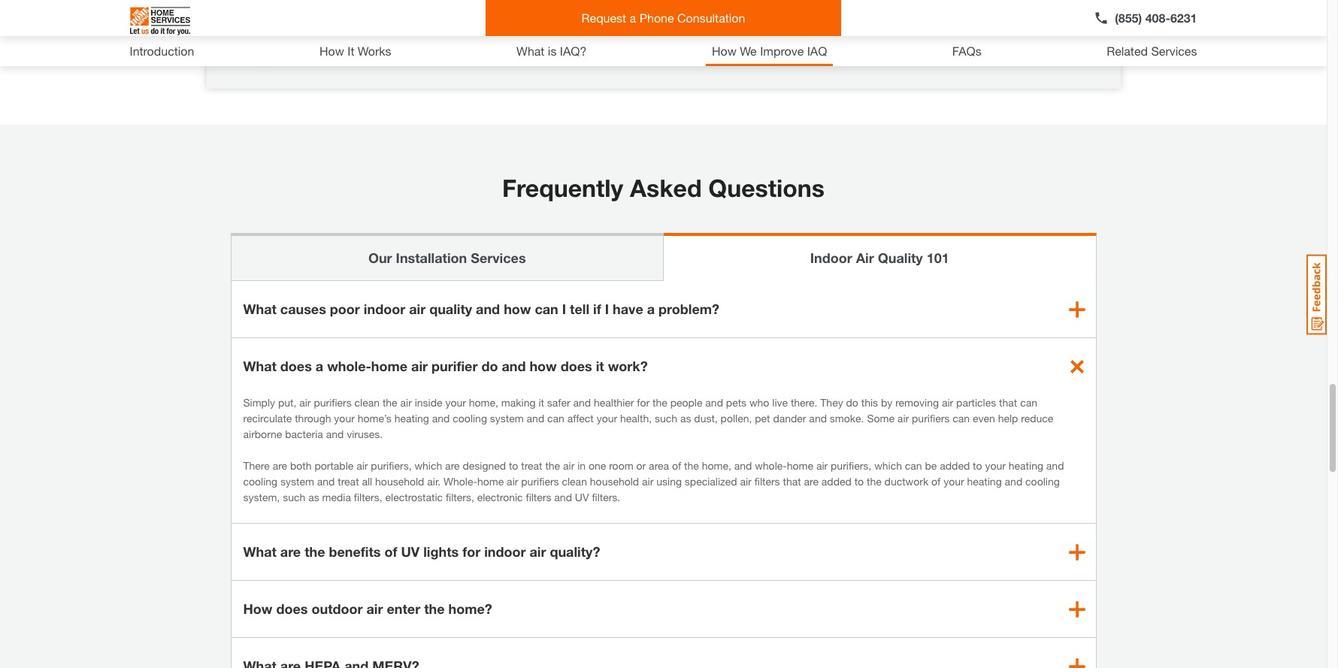 Task type: vqa. For each thing, say whether or not it's contained in the screenshot.
the right Heating
yes



Task type: describe. For each thing, give the bounding box(es) containing it.
system,
[[243, 491, 280, 504]]

a inside button
[[630, 11, 637, 25]]

iaq?
[[560, 44, 587, 58]]

0 vertical spatial purifiers
[[314, 396, 352, 409]]

frequently asked questions
[[502, 174, 825, 202]]

101
[[927, 250, 950, 266]]

air left quality?
[[530, 544, 546, 560]]

even
[[973, 412, 996, 425]]

does for what does a whole-home air purifier do and how does it work?
[[280, 358, 312, 375]]

and right quality
[[476, 301, 500, 317]]

help
[[999, 412, 1019, 425]]

and up dust,
[[706, 396, 724, 409]]

408-
[[1146, 11, 1171, 25]]

in
[[578, 460, 586, 472]]

and down they
[[810, 412, 827, 425]]

0 horizontal spatial home
[[371, 358, 408, 375]]

electronic
[[477, 491, 523, 504]]

0 horizontal spatial to
[[509, 460, 519, 472]]

1 vertical spatial treat
[[338, 475, 359, 488]]

can left tell
[[535, 301, 559, 317]]

air left the purifier
[[412, 358, 428, 375]]

ductwork
[[885, 475, 929, 488]]

there.
[[791, 396, 818, 409]]

they
[[821, 396, 844, 409]]

and left the filters.
[[555, 491, 572, 504]]

/
[[265, 54, 269, 68]]

be
[[926, 460, 938, 472]]

pollen,
[[721, 412, 753, 425]]

questions
[[709, 174, 825, 202]]

an aprilaire radon mitigation fan and test kit image
[[803, 0, 1073, 35]]

related
[[1107, 44, 1149, 58]]

viruses.
[[347, 428, 383, 441]]

reduce
[[1022, 412, 1054, 425]]

the up home's
[[383, 396, 398, 409]]

enter
[[387, 601, 421, 618]]

1 vertical spatial how
[[530, 358, 557, 375]]

one
[[589, 460, 607, 472]]

0 vertical spatial filters
[[755, 475, 781, 488]]

do it for you logo image
[[130, 1, 190, 41]]

air down removing
[[898, 412, 910, 425]]

your down even
[[986, 460, 1006, 472]]

installation
[[396, 250, 467, 266]]

consultation
[[678, 11, 746, 25]]

this
[[862, 396, 879, 409]]

safer
[[547, 396, 571, 409]]

work?
[[608, 358, 648, 375]]

pet
[[755, 412, 771, 425]]

lights
[[424, 544, 459, 560]]

1 which from the left
[[415, 460, 442, 472]]

dander
[[774, 412, 807, 425]]

whole-
[[444, 475, 478, 488]]

and down through
[[326, 428, 344, 441]]

can down safer
[[548, 412, 565, 425]]

area
[[649, 460, 670, 472]]

air
[[857, 250, 875, 266]]

how it works
[[320, 44, 392, 58]]

purifiers inside there are both portable air purifiers, which are designed to treat the air in one room or area of the home, and whole-home air purifiers, which can be added to your heating and cooling system and treat all household air. whole-home air purifiers clean household air using specialized air filters that are added to the ductwork of your heating and cooling system, such as media filters, electrostatic filters, electronic filters and uv filters.
[[522, 475, 559, 488]]

(855)
[[1116, 11, 1143, 25]]

outdoor
[[312, 601, 363, 618]]

and down "reduce"
[[1047, 460, 1065, 472]]

can down particles
[[953, 412, 970, 425]]

purifier
[[432, 358, 478, 375]]

how we improve iaq
[[712, 44, 828, 58]]

2 vertical spatial a
[[316, 358, 324, 375]]

health,
[[621, 412, 652, 425]]

air left particles
[[942, 396, 954, 409]]

and down portable
[[317, 475, 335, 488]]

tell
[[570, 301, 590, 317]]

1 vertical spatial added
[[822, 475, 852, 488]]

inside
[[415, 396, 443, 409]]

1 vertical spatial heating
[[1009, 460, 1044, 472]]

room
[[609, 460, 634, 472]]

is
[[548, 44, 557, 58]]

1 horizontal spatial to
[[855, 475, 864, 488]]

2 horizontal spatial of
[[932, 475, 941, 488]]

using
[[657, 475, 682, 488]]

what causes poor indoor air quality and how can i tell if i have a problem?
[[243, 301, 720, 317]]

there
[[243, 460, 270, 472]]

our installation services
[[369, 250, 526, 266]]

it for does
[[596, 358, 605, 375]]

indoor
[[811, 250, 853, 266]]

what for what is iaq?
[[517, 44, 545, 58]]

works
[[358, 44, 392, 58]]

heating inside simply put, air purifiers clean the air inside your home, making it safer and healthier for the people and pets who live there. they do this by removing air particles that can recirculate through your home's heating and cooling system and can affect your health, such as dust, pollen, pet dander and smoke. some air purifiers can even help reduce airborne bacteria and viruses.
[[395, 412, 429, 425]]

how does outdoor air enter the home?
[[243, 601, 493, 618]]

1 filters, from the left
[[354, 491, 383, 504]]

the right enter
[[424, 601, 445, 618]]

1 household from the left
[[375, 475, 425, 488]]

0 horizontal spatial of
[[385, 544, 398, 560]]

request a phone consultation button
[[486, 0, 842, 36]]

causes
[[280, 301, 326, 317]]

0 horizontal spatial filters
[[526, 491, 552, 504]]

by
[[882, 396, 893, 409]]

1 i from the left
[[563, 301, 567, 317]]

the up specialized
[[685, 460, 699, 472]]

simply put, air purifiers clean the air inside your home, making it safer and healthier for the people and pets who live there. they do this by removing air particles that can recirculate through your home's heating and cooling system and can affect your health, such as dust, pollen, pet dander and smoke. some air purifiers can even help reduce airborne bacteria and viruses.
[[243, 396, 1054, 441]]

removing
[[896, 396, 940, 409]]

request
[[582, 11, 627, 25]]

(855) 408-6231
[[1116, 11, 1198, 25]]

recirculate
[[243, 412, 292, 425]]

healthier
[[594, 396, 634, 409]]

air.
[[427, 475, 441, 488]]

can up "reduce"
[[1021, 396, 1038, 409]]

2 household from the left
[[590, 475, 640, 488]]

making
[[502, 396, 536, 409]]

home, inside there are both portable air purifiers, which are designed to treat the air in one room or area of the home, and whole-home air purifiers, which can be added to your heating and cooling system and treat all household air. whole-home air purifiers clean household air using specialized air filters that are added to the ductwork of your heating and cooling system, such as media filters, electrostatic filters, electronic filters and uv filters.
[[702, 460, 732, 472]]

air down or
[[642, 475, 654, 488]]

cooling inside simply put, air purifiers clean the air inside your home, making it safer and healthier for the people and pets who live there. they do this by removing air particles that can recirculate through your home's heating and cooling system and can affect your health, such as dust, pollen, pet dander and smoke. some air purifiers can even help reduce airborne bacteria and viruses.
[[453, 412, 487, 425]]

(855) 408-6231 link
[[1095, 9, 1198, 27]]

request a phone consultation
[[582, 11, 746, 25]]

pets
[[727, 396, 747, 409]]

our
[[369, 250, 392, 266]]

the left in
[[546, 460, 561, 472]]

asked
[[630, 174, 702, 202]]

1 purifiers, from the left
[[371, 460, 412, 472]]

air up electronic
[[507, 475, 519, 488]]

simply
[[243, 396, 275, 409]]

1 vertical spatial purifiers
[[912, 412, 950, 425]]

frequently
[[502, 174, 624, 202]]

airborne
[[243, 428, 282, 441]]

air left 'inside'
[[401, 396, 412, 409]]

as inside simply put, air purifiers clean the air inside your home, making it safer and healthier for the people and pets who live there. they do this by removing air particles that can recirculate through your home's heating and cooling system and can affect your health, such as dust, pollen, pet dander and smoke. some air purifiers can even help reduce airborne bacteria and viruses.
[[681, 412, 692, 425]]

1 horizontal spatial heating
[[968, 475, 1003, 488]]

0 vertical spatial whole-
[[327, 358, 371, 375]]

air left enter
[[367, 601, 383, 618]]

air up all
[[357, 460, 368, 472]]

clean inside there are both portable air purifiers, which are designed to treat the air in one room or area of the home, and whole-home air purifiers, which can be added to your heating and cooling system and treat all household air. whole-home air purifiers clean household air using specialized air filters that are added to the ductwork of your heating and cooling system, such as media filters, electrostatic filters, electronic filters and uv filters.
[[562, 475, 587, 488]]

and down making
[[527, 412, 545, 425]]

1 horizontal spatial of
[[672, 460, 682, 472]]

that inside there are both portable air purifiers, which are designed to treat the air in one room or area of the home, and whole-home air purifiers, which can be added to your heating and cooling system and treat all household air. whole-home air purifiers clean household air using specialized air filters that are added to the ductwork of your heating and cooling system, such as media filters, electrostatic filters, electronic filters and uv filters.
[[783, 475, 802, 488]]



Task type: locate. For each thing, give the bounding box(es) containing it.
to left ductwork
[[855, 475, 864, 488]]

2 horizontal spatial cooling
[[1026, 475, 1060, 488]]

of down be
[[932, 475, 941, 488]]

4 right '/'
[[272, 54, 279, 68]]

0 vertical spatial for
[[637, 396, 650, 409]]

0 horizontal spatial whole-
[[327, 358, 371, 375]]

as
[[681, 412, 692, 425], [309, 491, 319, 504]]

can inside there are both portable air purifiers, which are designed to treat the air in one room or area of the home, and whole-home air purifiers, which can be added to your heating and cooling system and treat all household air. whole-home air purifiers clean household air using specialized air filters that are added to the ductwork of your heating and cooling system, such as media filters, electrostatic filters, electronic filters and uv filters.
[[906, 460, 923, 472]]

does for how does outdoor air enter the home?
[[276, 601, 308, 618]]

filters right specialized
[[755, 475, 781, 488]]

2 horizontal spatial home
[[787, 460, 814, 472]]

purifiers,
[[371, 460, 412, 472], [831, 460, 872, 472]]

2 4 from the left
[[272, 54, 279, 68]]

what for what does a whole-home air purifier do and how does it work?
[[243, 358, 277, 375]]

purifiers
[[314, 396, 352, 409], [912, 412, 950, 425], [522, 475, 559, 488]]

the left ductwork
[[867, 475, 882, 488]]

as left media
[[309, 491, 319, 504]]

it
[[348, 44, 355, 58]]

0 horizontal spatial 4
[[255, 54, 261, 68]]

of right benefits
[[385, 544, 398, 560]]

4
[[255, 54, 261, 68], [272, 54, 279, 68]]

0 horizontal spatial for
[[463, 544, 481, 560]]

to right be
[[973, 460, 983, 472]]

0 horizontal spatial added
[[822, 475, 852, 488]]

cooling
[[453, 412, 487, 425], [243, 475, 278, 488], [1026, 475, 1060, 488]]

your
[[446, 396, 466, 409], [334, 412, 355, 425], [597, 412, 618, 425], [986, 460, 1006, 472], [944, 475, 965, 488]]

which
[[415, 460, 442, 472], [875, 460, 903, 472]]

1 horizontal spatial home
[[478, 475, 504, 488]]

1 horizontal spatial home,
[[702, 460, 732, 472]]

indoor
[[364, 301, 406, 317], [485, 544, 526, 560]]

1 vertical spatial whole-
[[755, 460, 787, 472]]

0 horizontal spatial uv
[[401, 544, 420, 560]]

cooling down "reduce"
[[1026, 475, 1060, 488]]

1 horizontal spatial it
[[596, 358, 605, 375]]

and down the help on the right of the page
[[1005, 475, 1023, 488]]

such inside simply put, air purifiers clean the air inside your home, making it safer and healthier for the people and pets who live there. they do this by removing air particles that can recirculate through your home's heating and cooling system and can affect your health, such as dust, pollen, pet dander and smoke. some air purifiers can even help reduce airborne bacteria and viruses.
[[655, 412, 678, 425]]

phone
[[640, 11, 674, 25]]

your up viruses.
[[334, 412, 355, 425]]

are left benefits
[[280, 544, 301, 560]]

how left tell
[[504, 301, 531, 317]]

1 vertical spatial home,
[[702, 460, 732, 472]]

1 vertical spatial that
[[783, 475, 802, 488]]

it for making
[[539, 396, 545, 409]]

what for what causes poor indoor air quality and how can i tell if i have a problem?
[[243, 301, 277, 317]]

0 vertical spatial services
[[1152, 44, 1198, 58]]

designed
[[463, 460, 506, 472]]

0 horizontal spatial services
[[471, 250, 526, 266]]

0 horizontal spatial a
[[316, 358, 324, 375]]

1 vertical spatial services
[[471, 250, 526, 266]]

1 horizontal spatial purifiers,
[[831, 460, 872, 472]]

0 horizontal spatial purifiers
[[314, 396, 352, 409]]

system inside there are both portable air purifiers, which are designed to treat the air in one room or area of the home, and whole-home air purifiers, which can be added to your heating and cooling system and treat all household air. whole-home air purifiers clean household air using specialized air filters that are added to the ductwork of your heating and cooling system, such as media filters, electrostatic filters, electronic filters and uv filters.
[[281, 475, 314, 488]]

a up through
[[316, 358, 324, 375]]

as inside there are both portable air purifiers, which are designed to treat the air in one room or area of the home, and whole-home air purifiers, which can be added to your heating and cooling system and treat all household air. whole-home air purifiers clean household air using specialized air filters that are added to the ductwork of your heating and cooling system, such as media filters, electrostatic filters, electronic filters and uv filters.
[[309, 491, 319, 504]]

home, inside simply put, air purifiers clean the air inside your home, making it safer and healthier for the people and pets who live there. they do this by removing air particles that can recirculate through your home's heating and cooling system and can affect your health, such as dust, pollen, pet dander and smoke. some air purifiers can even help reduce airborne bacteria and viruses.
[[469, 396, 499, 409]]

such down both
[[283, 491, 306, 504]]

air right specialized
[[741, 475, 752, 488]]

both
[[290, 460, 312, 472]]

treat
[[521, 460, 543, 472], [338, 475, 359, 488]]

how for how does outdoor air enter the home?
[[243, 601, 273, 618]]

clean down in
[[562, 475, 587, 488]]

whole- inside there are both portable air purifiers, which are designed to treat the air in one room or area of the home, and whole-home air purifiers, which can be added to your heating and cooling system and treat all household air. whole-home air purifiers clean household air using specialized air filters that are added to the ductwork of your heating and cooling system, such as media filters, electrostatic filters, electronic filters and uv filters.
[[755, 460, 787, 472]]

0 vertical spatial how
[[504, 301, 531, 317]]

of up using
[[672, 460, 682, 472]]

system inside simply put, air purifiers clean the air inside your home, making it safer and healthier for the people and pets who live there. they do this by removing air particles that can recirculate through your home's heating and cooling system and can affect your health, such as dust, pollen, pet dander and smoke. some air purifiers can even help reduce airborne bacteria and viruses.
[[490, 412, 524, 425]]

0 horizontal spatial how
[[243, 601, 273, 618]]

clean inside simply put, air purifiers clean the air inside your home, making it safer and healthier for the people and pets who live there. they do this by removing air particles that can recirculate through your home's heating and cooling system and can affect your health, such as dust, pollen, pet dander and smoke. some air purifiers can even help reduce airborne bacteria and viruses.
[[355, 396, 380, 409]]

2 vertical spatial heating
[[968, 475, 1003, 488]]

0 vertical spatial treat
[[521, 460, 543, 472]]

2 horizontal spatial a
[[647, 301, 655, 317]]

0 vertical spatial a
[[630, 11, 637, 25]]

as down people
[[681, 412, 692, 425]]

uv left the filters.
[[575, 491, 589, 504]]

1 horizontal spatial do
[[847, 396, 859, 409]]

0 vertical spatial heating
[[395, 412, 429, 425]]

a right have
[[647, 301, 655, 317]]

home's
[[358, 412, 392, 425]]

what are the benefits of uv lights for indoor air quality?
[[243, 544, 601, 560]]

are
[[273, 460, 287, 472], [445, 460, 460, 472], [805, 475, 819, 488], [280, 544, 301, 560]]

does left outdoor
[[276, 601, 308, 618]]

0 horizontal spatial such
[[283, 491, 306, 504]]

benefits
[[329, 544, 381, 560]]

air up through
[[300, 396, 311, 409]]

problem?
[[659, 301, 720, 317]]

household
[[375, 475, 425, 488], [590, 475, 640, 488]]

do
[[482, 358, 498, 375], [847, 396, 859, 409]]

which up air.
[[415, 460, 442, 472]]

the left people
[[653, 396, 668, 409]]

whole- down poor
[[327, 358, 371, 375]]

faqs
[[953, 44, 982, 58]]

whole- down pet
[[755, 460, 787, 472]]

specialized
[[685, 475, 738, 488]]

it inside simply put, air purifiers clean the air inside your home, making it safer and healthier for the people and pets who live there. they do this by removing air particles that can recirculate through your home's heating and cooling system and can affect your health, such as dust, pollen, pet dander and smoke. some air purifiers can even help reduce airborne bacteria and viruses.
[[539, 396, 545, 409]]

0 horizontal spatial it
[[539, 396, 545, 409]]

0 horizontal spatial i
[[563, 301, 567, 317]]

0 vertical spatial do
[[482, 358, 498, 375]]

air left in
[[563, 460, 575, 472]]

1 vertical spatial of
[[932, 475, 941, 488]]

put,
[[278, 396, 297, 409]]

1 horizontal spatial filters
[[755, 475, 781, 488]]

portable
[[315, 460, 354, 472]]

live
[[773, 396, 788, 409]]

1 vertical spatial indoor
[[485, 544, 526, 560]]

1 vertical spatial filters
[[526, 491, 552, 504]]

1 horizontal spatial a
[[630, 11, 637, 25]]

1 horizontal spatial which
[[875, 460, 903, 472]]

2 purifiers, from the left
[[831, 460, 872, 472]]

such down people
[[655, 412, 678, 425]]

electrostatic
[[386, 491, 443, 504]]

0 horizontal spatial clean
[[355, 396, 380, 409]]

through
[[295, 412, 331, 425]]

1 horizontal spatial cooling
[[453, 412, 487, 425]]

and down 'inside'
[[432, 412, 450, 425]]

1 horizontal spatial treat
[[521, 460, 543, 472]]

bacteria
[[285, 428, 323, 441]]

0 horizontal spatial heating
[[395, 412, 429, 425]]

do inside simply put, air purifiers clean the air inside your home, making it safer and healthier for the people and pets who live there. they do this by removing air particles that can recirculate through your home's heating and cooling system and can affect your health, such as dust, pollen, pet dander and smoke. some air purifiers can even help reduce airborne bacteria and viruses.
[[847, 396, 859, 409]]

for inside simply put, air purifiers clean the air inside your home, making it safer and healthier for the people and pets who live there. they do this by removing air particles that can recirculate through your home's heating and cooling system and can affect your health, such as dust, pollen, pet dander and smoke. some air purifiers can even help reduce airborne bacteria and viruses.
[[637, 396, 650, 409]]

home down dander
[[787, 460, 814, 472]]

uv
[[575, 491, 589, 504], [401, 544, 420, 560]]

that
[[1000, 396, 1018, 409], [783, 475, 802, 488]]

have
[[613, 301, 644, 317]]

the
[[383, 396, 398, 409], [653, 396, 668, 409], [546, 460, 561, 472], [685, 460, 699, 472], [867, 475, 882, 488], [305, 544, 325, 560], [424, 601, 445, 618]]

1 horizontal spatial household
[[590, 475, 640, 488]]

0 vertical spatial indoor
[[364, 301, 406, 317]]

1 vertical spatial system
[[281, 475, 314, 488]]

2 horizontal spatial how
[[712, 44, 737, 58]]

what
[[517, 44, 545, 58], [243, 301, 277, 317], [243, 358, 277, 375], [243, 544, 277, 560]]

services up what causes poor indoor air quality and how can i tell if i have a problem?
[[471, 250, 526, 266]]

quality?
[[550, 544, 601, 560]]

indoor down electronic
[[485, 544, 526, 560]]

all
[[362, 475, 372, 488]]

2 vertical spatial home
[[478, 475, 504, 488]]

purifiers down removing
[[912, 412, 950, 425]]

1 horizontal spatial indoor
[[485, 544, 526, 560]]

does up safer
[[561, 358, 593, 375]]

air
[[409, 301, 426, 317], [412, 358, 428, 375], [300, 396, 311, 409], [401, 396, 412, 409], [942, 396, 954, 409], [898, 412, 910, 425], [357, 460, 368, 472], [563, 460, 575, 472], [817, 460, 828, 472], [507, 475, 519, 488], [642, 475, 654, 488], [741, 475, 752, 488], [530, 544, 546, 560], [367, 601, 383, 618]]

or
[[637, 460, 646, 472]]

2 i from the left
[[605, 301, 609, 317]]

0 vertical spatial home,
[[469, 396, 499, 409]]

iaq
[[808, 44, 828, 58]]

1 horizontal spatial added
[[940, 460, 971, 472]]

2 vertical spatial purifiers
[[522, 475, 559, 488]]

heating down 'inside'
[[395, 412, 429, 425]]

1 vertical spatial such
[[283, 491, 306, 504]]

filters
[[755, 475, 781, 488], [526, 491, 552, 504]]

filters, down 'whole-'
[[446, 491, 474, 504]]

0 horizontal spatial as
[[309, 491, 319, 504]]

0 vertical spatial added
[[940, 460, 971, 472]]

2 filters, from the left
[[446, 491, 474, 504]]

improve
[[761, 44, 804, 58]]

what for what are the benefits of uv lights for indoor air quality?
[[243, 544, 277, 560]]

1 vertical spatial home
[[787, 460, 814, 472]]

treat left all
[[338, 475, 359, 488]]

0 horizontal spatial home,
[[469, 396, 499, 409]]

feedback link image
[[1307, 254, 1328, 335]]

1 horizontal spatial for
[[637, 396, 650, 409]]

household down room
[[590, 475, 640, 488]]

a
[[630, 11, 637, 25], [647, 301, 655, 317], [316, 358, 324, 375]]

1 horizontal spatial i
[[605, 301, 609, 317]]

what does a whole-home air purifier do and how does it work?
[[243, 358, 648, 375]]

0 vertical spatial of
[[672, 460, 682, 472]]

do up smoke.
[[847, 396, 859, 409]]

1 vertical spatial it
[[539, 396, 545, 409]]

uv inside there are both portable air purifiers, which are designed to treat the air in one room or area of the home, and whole-home air purifiers, which can be added to your heating and cooling system and treat all household air. whole-home air purifiers clean household air using specialized air filters that are added to the ductwork of your heating and cooling system, such as media filters, electrostatic filters, electronic filters and uv filters.
[[575, 491, 589, 504]]

that down dander
[[783, 475, 802, 488]]

for
[[637, 396, 650, 409], [463, 544, 481, 560]]

1 vertical spatial do
[[847, 396, 859, 409]]

cooling up designed
[[453, 412, 487, 425]]

particles
[[957, 396, 997, 409]]

heating
[[395, 412, 429, 425], [1009, 460, 1044, 472], [968, 475, 1003, 488]]

purifiers, down smoke.
[[831, 460, 872, 472]]

smoke.
[[830, 412, 865, 425]]

home,
[[469, 396, 499, 409], [702, 460, 732, 472]]

are down dander
[[805, 475, 819, 488]]

affect
[[568, 412, 594, 425]]

filters, down all
[[354, 491, 383, 504]]

0 horizontal spatial indoor
[[364, 301, 406, 317]]

do right the purifier
[[482, 358, 498, 375]]

0 horizontal spatial purifiers,
[[371, 460, 412, 472]]

0 vertical spatial such
[[655, 412, 678, 425]]

1 4 from the left
[[255, 54, 261, 68]]

1 horizontal spatial system
[[490, 412, 524, 425]]

services down 6231
[[1152, 44, 1198, 58]]

how up safer
[[530, 358, 557, 375]]

1 vertical spatial for
[[463, 544, 481, 560]]

quality
[[430, 301, 472, 317]]

some
[[868, 412, 895, 425]]

0 vertical spatial that
[[1000, 396, 1018, 409]]

poor
[[330, 301, 360, 317]]

0 vertical spatial clean
[[355, 396, 380, 409]]

0 horizontal spatial do
[[482, 358, 498, 375]]

1 horizontal spatial whole-
[[755, 460, 787, 472]]

treat up electronic
[[521, 460, 543, 472]]

a left phone
[[630, 11, 637, 25]]

what up simply
[[243, 358, 277, 375]]

are up 'whole-'
[[445, 460, 460, 472]]

and up affect on the left bottom of the page
[[574, 396, 591, 409]]

are left both
[[273, 460, 287, 472]]

purifiers, up all
[[371, 460, 412, 472]]

0 horizontal spatial system
[[281, 475, 314, 488]]

system
[[490, 412, 524, 425], [281, 475, 314, 488]]

1 vertical spatial a
[[647, 301, 655, 317]]

how for how it works
[[320, 44, 344, 58]]

purifiers up through
[[314, 396, 352, 409]]

added right be
[[940, 460, 971, 472]]

the left benefits
[[305, 544, 325, 560]]

for right lights at bottom
[[463, 544, 481, 560]]

filters.
[[592, 491, 621, 504]]

that inside simply put, air purifiers clean the air inside your home, making it safer and healthier for the people and pets who live there. they do this by removing air particles that can recirculate through your home's heating and cooling system and can affect your health, such as dust, pollen, pet dander and smoke. some air purifiers can even help reduce airborne bacteria and viruses.
[[1000, 396, 1018, 409]]

your right 'inside'
[[446, 396, 466, 409]]

0 horizontal spatial that
[[783, 475, 802, 488]]

it left safer
[[539, 396, 545, 409]]

air left quality
[[409, 301, 426, 317]]

0 horizontal spatial filters,
[[354, 491, 383, 504]]

4 / 4
[[255, 54, 279, 68]]

air down they
[[817, 460, 828, 472]]

purifiers up electronic
[[522, 475, 559, 488]]

clean up home's
[[355, 396, 380, 409]]

2 horizontal spatial heating
[[1009, 460, 1044, 472]]

1 vertical spatial as
[[309, 491, 319, 504]]

what left 'is'
[[517, 44, 545, 58]]

0 horizontal spatial cooling
[[243, 475, 278, 488]]

dust,
[[695, 412, 718, 425]]

there are both portable air purifiers, which are designed to treat the air in one room or area of the home, and whole-home air purifiers, which can be added to your heating and cooling system and treat all household air. whole-home air purifiers clean household air using specialized air filters that are added to the ductwork of your heating and cooling system, such as media filters, electrostatic filters, electronic filters and uv filters.
[[243, 460, 1065, 504]]

system down both
[[281, 475, 314, 488]]

such
[[655, 412, 678, 425], [283, 491, 306, 504]]

for up health,
[[637, 396, 650, 409]]

1 vertical spatial clean
[[562, 475, 587, 488]]

and up specialized
[[735, 460, 752, 472]]

2 horizontal spatial to
[[973, 460, 983, 472]]

it left "work?"
[[596, 358, 605, 375]]

system down making
[[490, 412, 524, 425]]

uv left lights at bottom
[[401, 544, 420, 560]]

if
[[594, 301, 602, 317]]

filters right electronic
[[526, 491, 552, 504]]

your down healthier
[[597, 412, 618, 425]]

0 vertical spatial system
[[490, 412, 524, 425]]

1 horizontal spatial that
[[1000, 396, 1018, 409]]

0 vertical spatial uv
[[575, 491, 589, 504]]

1 horizontal spatial uv
[[575, 491, 589, 504]]

that up the help on the right of the page
[[1000, 396, 1018, 409]]

1 horizontal spatial how
[[320, 44, 344, 58]]

such inside there are both portable air purifiers, which are designed to treat the air in one room or area of the home, and whole-home air purifiers, which can be added to your heating and cooling system and treat all household air. whole-home air purifiers clean household air using specialized air filters that are added to the ductwork of your heating and cooling system, such as media filters, electrostatic filters, electronic filters and uv filters.
[[283, 491, 306, 504]]

1 vertical spatial uv
[[401, 544, 420, 560]]

what is iaq?
[[517, 44, 587, 58]]

0 vertical spatial it
[[596, 358, 605, 375]]

media
[[322, 491, 351, 504]]

i right if
[[605, 301, 609, 317]]

how for how we improve iaq
[[712, 44, 737, 58]]

to right designed
[[509, 460, 519, 472]]

and up making
[[502, 358, 526, 375]]

does
[[280, 358, 312, 375], [561, 358, 593, 375], [276, 601, 308, 618]]

4 left '/'
[[255, 54, 261, 68]]

home, up specialized
[[702, 460, 732, 472]]

introduction
[[130, 44, 194, 58]]

2 which from the left
[[875, 460, 903, 472]]

which up ductwork
[[875, 460, 903, 472]]

household up the "electrostatic"
[[375, 475, 425, 488]]

your right ductwork
[[944, 475, 965, 488]]



